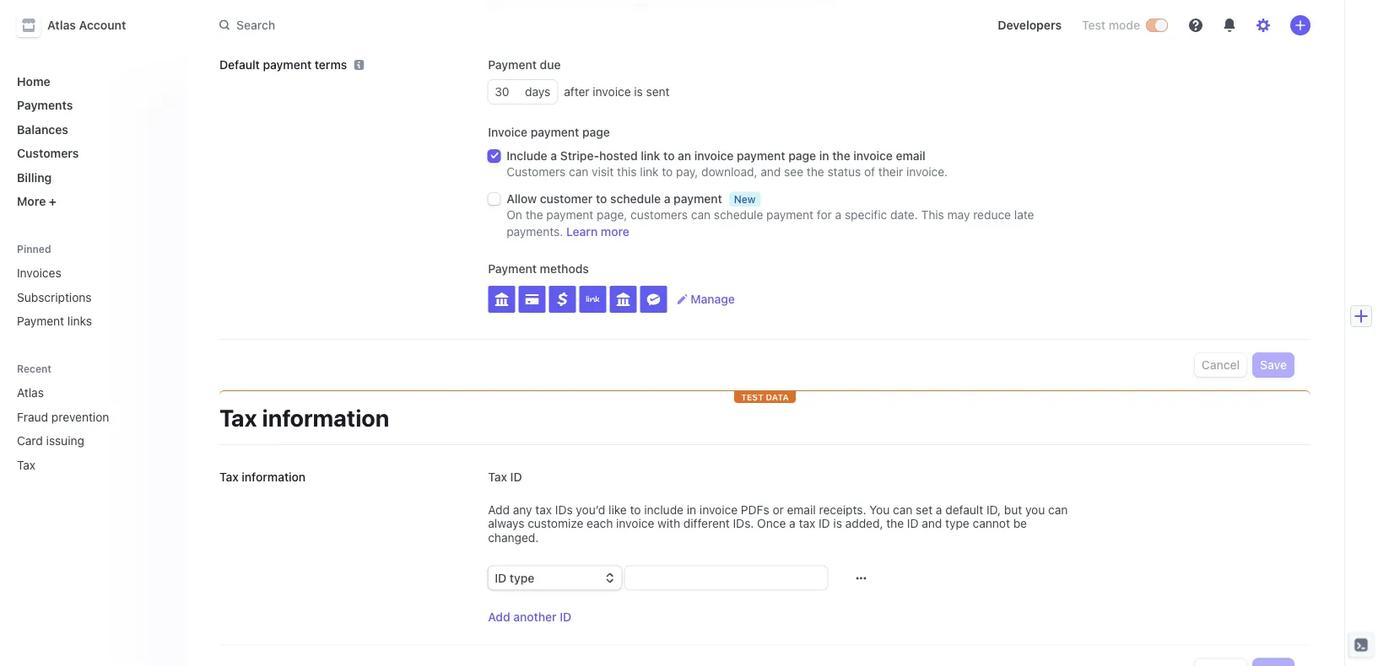 Task type: describe. For each thing, give the bounding box(es) containing it.
add for add another id
[[488, 610, 511, 624]]

invoice left with
[[616, 517, 655, 531]]

payment for payment methods
[[488, 262, 537, 276]]

another
[[514, 610, 557, 624]]

payment up stripe-
[[531, 125, 579, 139]]

terms
[[315, 58, 347, 72]]

a right 'set' at the bottom right of the page
[[936, 503, 943, 517]]

test
[[1082, 18, 1106, 32]]

card issuing link
[[10, 428, 149, 455]]

balances link
[[10, 116, 172, 143]]

is inside "add any tax ids you'd like to include in invoice pdfs or email receipts. you can set a default id, but you can always customize each invoice with different ids. once a tax id is added, the id and type cannot be changed."
[[834, 517, 843, 531]]

an
[[678, 149, 692, 163]]

payment down customer
[[547, 208, 594, 222]]

and inside include a stripe-hosted link to an invoice payment page in the invoice email customers can visit this link to pay, download, and see the status of their invoice.
[[761, 165, 781, 179]]

prevention
[[51, 410, 109, 424]]

ids.
[[733, 517, 754, 531]]

to inside "add any tax ids you'd like to include in invoice pdfs or email receipts. you can set a default id, but you can always customize each invoice with different ids. once a tax id is added, the id and type cannot be changed."
[[630, 503, 641, 517]]

payment for payment links
[[17, 314, 64, 328]]

save button
[[1254, 354, 1294, 377]]

the up status
[[833, 149, 851, 163]]

svg image
[[856, 574, 866, 584]]

payment links link
[[10, 308, 172, 335]]

on
[[507, 208, 523, 222]]

type inside "add any tax ids you'd like to include in invoice pdfs or email receipts. you can set a default id, but you can always customize each invoice with different ids. once a tax id is added, the id and type cannot be changed."
[[946, 517, 970, 531]]

ids
[[555, 503, 573, 517]]

customers link
[[10, 140, 172, 167]]

more
[[601, 225, 630, 239]]

with
[[658, 517, 681, 531]]

to left pay, on the top
[[662, 165, 673, 179]]

in inside "add any tax ids you'd like to include in invoice pdfs or email receipts. you can set a default id, but you can always customize each invoice with different ids. once a tax id is added, the id and type cannot be changed."
[[687, 503, 697, 517]]

card
[[17, 434, 43, 448]]

id type
[[495, 572, 535, 586]]

default payment terms
[[220, 58, 347, 72]]

billing
[[17, 171, 52, 184]]

customers
[[631, 208, 688, 222]]

Search text field
[[209, 10, 686, 41]]

invoice left 'pdfs' in the bottom right of the page
[[700, 503, 738, 517]]

notifications image
[[1223, 19, 1237, 32]]

after invoice is sent
[[564, 85, 670, 99]]

pinned navigation links element
[[10, 242, 172, 335]]

receipts.
[[819, 503, 867, 517]]

added,
[[846, 517, 884, 531]]

allow
[[507, 192, 537, 206]]

date.
[[891, 208, 918, 222]]

add for add any tax ids you'd like to include in invoice pdfs or email receipts. you can set a default id, but you can always customize each invoice with different ids. once a tax id is added, the id and type cannot be changed.
[[488, 503, 510, 517]]

schedule inside on the payment page, customers can schedule payment for a specific date. this may reduce late payments.
[[714, 208, 764, 222]]

days
[[525, 85, 551, 99]]

test
[[741, 393, 764, 402]]

payments.
[[507, 225, 563, 239]]

payment links
[[17, 314, 92, 328]]

type inside id type 'popup button'
[[510, 572, 535, 586]]

this
[[617, 165, 637, 179]]

manage button
[[677, 291, 735, 308]]

save
[[1261, 358, 1288, 372]]

email inside "add any tax ids you'd like to include in invoice pdfs or email receipts. you can set a default id, but you can always customize each invoice with different ids. once a tax id is added, the id and type cannot be changed."
[[787, 503, 816, 517]]

on the payment page, customers can schedule payment for a specific date. this may reduce late payments.
[[507, 208, 1035, 239]]

the right see
[[807, 165, 825, 179]]

search
[[236, 18, 275, 32]]

account
[[79, 18, 126, 32]]

late
[[1015, 208, 1035, 222]]

card issuing
[[17, 434, 84, 448]]

methods
[[540, 262, 589, 276]]

invoices link
[[10, 260, 172, 287]]

cancel button
[[1195, 354, 1247, 377]]

test data tax information
[[220, 393, 789, 432]]

developers link
[[991, 12, 1069, 39]]

payment left for
[[767, 208, 814, 222]]

information inside 'test data tax information'
[[262, 404, 389, 432]]

atlas account
[[47, 18, 126, 32]]

subscriptions link
[[10, 284, 172, 311]]

or
[[773, 503, 784, 517]]

due
[[540, 58, 561, 72]]

help image
[[1190, 19, 1203, 32]]

tax for tax link
[[17, 458, 36, 472]]

tax for tax id
[[488, 471, 507, 485]]

balances
[[17, 122, 68, 136]]

tax information
[[220, 471, 306, 485]]

1 horizontal spatial tax
[[799, 517, 816, 531]]

customize
[[528, 517, 584, 531]]

add any tax ids you'd like to include in invoice pdfs or email receipts. you can set a default id, but you can always customize each invoice with different ids. once a tax id is added, the id and type cannot be changed.
[[488, 503, 1068, 545]]

0 vertical spatial schedule
[[610, 192, 661, 206]]

tax link
[[10, 452, 149, 479]]

0 horizontal spatial page
[[583, 125, 610, 139]]

pinned element
[[10, 260, 172, 335]]

data
[[766, 393, 789, 402]]

pinned
[[17, 243, 51, 255]]

atlas for atlas account
[[47, 18, 76, 32]]

like
[[609, 503, 627, 517]]

payments link
[[10, 92, 172, 119]]

a right or
[[790, 517, 796, 531]]

a inside on the payment page, customers can schedule payment for a specific date. this may reduce late payments.
[[835, 208, 842, 222]]

add another id button
[[488, 609, 572, 626]]

for
[[817, 208, 832, 222]]

recent
[[17, 363, 52, 375]]

atlas link
[[10, 380, 149, 407]]

invoice up "of"
[[854, 149, 893, 163]]

subscriptions
[[17, 290, 92, 304]]

settings image
[[1257, 19, 1271, 32]]

but
[[1005, 503, 1023, 517]]

links
[[67, 314, 92, 328]]

sent
[[646, 85, 670, 99]]

recent element
[[0, 380, 186, 479]]

include a stripe-hosted link to an invoice payment page in the invoice email customers can visit this link to pay, download, and see the status of their invoice.
[[507, 149, 948, 179]]

1 vertical spatial link
[[640, 165, 659, 179]]

page,
[[597, 208, 628, 222]]

fraud prevention link
[[10, 404, 149, 431]]

any
[[513, 503, 532, 517]]



Task type: locate. For each thing, give the bounding box(es) containing it.
can down stripe-
[[569, 165, 589, 179]]

atlas left account
[[47, 18, 76, 32]]

new
[[734, 194, 756, 206]]

each
[[587, 517, 613, 531]]

atlas for atlas
[[17, 386, 44, 400]]

pay,
[[676, 165, 698, 179]]

email up invoice.
[[896, 149, 926, 163]]

you
[[1026, 503, 1045, 517]]

customer
[[540, 192, 593, 206]]

payment for payment due
[[488, 58, 537, 72]]

the up payments.
[[526, 208, 543, 222]]

home link
[[10, 68, 172, 95]]

page inside include a stripe-hosted link to an invoice payment page in the invoice email customers can visit this link to pay, download, and see the status of their invoice.
[[789, 149, 817, 163]]

type left cannot
[[946, 517, 970, 531]]

always
[[488, 517, 525, 531]]

0 vertical spatial is
[[634, 85, 643, 99]]

type up add another id
[[510, 572, 535, 586]]

a right for
[[835, 208, 842, 222]]

payment up after invoice is sent text box
[[488, 58, 537, 72]]

payment due
[[488, 58, 561, 72]]

Search search field
[[209, 10, 686, 41]]

1 vertical spatial type
[[510, 572, 535, 586]]

a inside include a stripe-hosted link to an invoice payment page in the invoice email customers can visit this link to pay, download, and see the status of their invoice.
[[551, 149, 557, 163]]

0 vertical spatial link
[[641, 149, 661, 163]]

the inside "add any tax ids you'd like to include in invoice pdfs or email receipts. you can set a default id, but you can always customize each invoice with different ids. once a tax id is added, the id and type cannot be changed."
[[887, 517, 904, 531]]

0 horizontal spatial tax
[[536, 503, 552, 517]]

tax left ids
[[536, 503, 552, 517]]

status
[[828, 165, 861, 179]]

recent navigation links element
[[0, 362, 186, 479]]

customers down include
[[507, 165, 566, 179]]

in
[[820, 149, 830, 163], [687, 503, 697, 517]]

1 horizontal spatial and
[[922, 517, 943, 531]]

link right this
[[640, 165, 659, 179]]

id down changed. at the bottom left of page
[[495, 572, 507, 586]]

1 vertical spatial in
[[687, 503, 697, 517]]

is left added,
[[834, 517, 843, 531]]

and left default
[[922, 517, 943, 531]]

1 vertical spatial information
[[242, 471, 306, 485]]

add left any
[[488, 503, 510, 517]]

tax inside 'test data tax information'
[[220, 404, 257, 432]]

email inside include a stripe-hosted link to an invoice payment page in the invoice email customers can visit this link to pay, download, and see the status of their invoice.
[[896, 149, 926, 163]]

can right "you"
[[1049, 503, 1068, 517]]

days button
[[525, 80, 557, 104]]

to up page,
[[596, 192, 607, 206]]

1 horizontal spatial customers
[[507, 165, 566, 179]]

0 vertical spatial information
[[262, 404, 389, 432]]

issuing
[[46, 434, 84, 448]]

see
[[784, 165, 804, 179]]

a up customers
[[664, 192, 671, 206]]

1 vertical spatial payment
[[488, 262, 537, 276]]

is left sent on the top left of page
[[634, 85, 643, 99]]

the inside on the payment page, customers can schedule payment for a specific date. this may reduce late payments.
[[526, 208, 543, 222]]

1 vertical spatial is
[[834, 517, 843, 531]]

2 vertical spatial payment
[[17, 314, 64, 328]]

and inside "add any tax ids you'd like to include in invoice pdfs or email receipts. you can set a default id, but you can always customize each invoice with different ids. once a tax id is added, the id and type cannot be changed."
[[922, 517, 943, 531]]

pdfs
[[741, 503, 770, 517]]

schedule down this
[[610, 192, 661, 206]]

0 vertical spatial add
[[488, 503, 510, 517]]

page
[[583, 125, 610, 139], [789, 149, 817, 163]]

0 horizontal spatial customers
[[17, 146, 79, 160]]

once
[[757, 517, 786, 531]]

download,
[[702, 165, 758, 179]]

cancel
[[1202, 358, 1240, 372]]

payment up download,
[[737, 149, 786, 163]]

developers
[[998, 18, 1062, 32]]

you
[[870, 503, 890, 517]]

payment
[[488, 58, 537, 72], [488, 262, 537, 276], [17, 314, 64, 328]]

core navigation links element
[[10, 68, 172, 215]]

after invoice is sent text field
[[488, 80, 525, 104]]

id left added,
[[819, 517, 830, 531]]

id up any
[[510, 471, 522, 485]]

hosted
[[599, 149, 638, 163]]

invoice
[[488, 125, 528, 139]]

default
[[220, 58, 260, 72]]

atlas up fraud
[[17, 386, 44, 400]]

1 add from the top
[[488, 503, 510, 517]]

id type button
[[488, 567, 622, 591]]

include
[[507, 149, 548, 163]]

test mode
[[1082, 18, 1141, 32]]

1 vertical spatial and
[[922, 517, 943, 531]]

id right another
[[560, 610, 572, 624]]

can inside on the payment page, customers can schedule payment for a specific date. this may reduce late payments.
[[691, 208, 711, 222]]

invoices
[[17, 266, 61, 280]]

fraud prevention
[[17, 410, 109, 424]]

id inside button
[[560, 610, 572, 624]]

can inside include a stripe-hosted link to an invoice payment page in the invoice email customers can visit this link to pay, download, and see the status of their invoice.
[[569, 165, 589, 179]]

fraud
[[17, 410, 48, 424]]

0 vertical spatial in
[[820, 149, 830, 163]]

manage
[[691, 293, 735, 306]]

stripe-
[[560, 149, 599, 163]]

payment left terms
[[263, 58, 312, 72]]

0 vertical spatial payment
[[488, 58, 537, 72]]

a down 'invoice payment page'
[[551, 149, 557, 163]]

1 horizontal spatial is
[[834, 517, 843, 531]]

can right customers
[[691, 208, 711, 222]]

1 horizontal spatial email
[[896, 149, 926, 163]]

None text field
[[625, 567, 828, 591]]

customers inside core navigation links element
[[17, 146, 79, 160]]

learn
[[567, 225, 598, 239]]

payment inside include a stripe-hosted link to an invoice payment page in the invoice email customers can visit this link to pay, download, and see the status of their invoice.
[[737, 149, 786, 163]]

may
[[948, 208, 970, 222]]

information
[[262, 404, 389, 432], [242, 471, 306, 485]]

customers down balances
[[17, 146, 79, 160]]

cannot
[[973, 517, 1011, 531]]

add another id
[[488, 610, 572, 624]]

1 vertical spatial schedule
[[714, 208, 764, 222]]

atlas
[[47, 18, 76, 32], [17, 386, 44, 400]]

payment down pay, on the top
[[674, 192, 723, 206]]

invoice right after
[[593, 85, 631, 99]]

0 horizontal spatial schedule
[[610, 192, 661, 206]]

2 add from the top
[[488, 610, 511, 624]]

1 vertical spatial email
[[787, 503, 816, 517]]

to right like
[[630, 503, 641, 517]]

payments
[[17, 98, 73, 112]]

1 vertical spatial page
[[789, 149, 817, 163]]

payment down payments.
[[488, 262, 537, 276]]

0 vertical spatial customers
[[17, 146, 79, 160]]

add left another
[[488, 610, 511, 624]]

customers inside include a stripe-hosted link to an invoice payment page in the invoice email customers can visit this link to pay, download, and see the status of their invoice.
[[507, 165, 566, 179]]

1 vertical spatial add
[[488, 610, 511, 624]]

in inside include a stripe-hosted link to an invoice payment page in the invoice email customers can visit this link to pay, download, and see the status of their invoice.
[[820, 149, 830, 163]]

0 vertical spatial atlas
[[47, 18, 76, 32]]

include
[[644, 503, 684, 517]]

id inside 'popup button'
[[495, 572, 507, 586]]

invoice.
[[907, 165, 948, 179]]

0 vertical spatial type
[[946, 517, 970, 531]]

atlas account button
[[17, 14, 143, 37]]

0 horizontal spatial and
[[761, 165, 781, 179]]

1 horizontal spatial type
[[946, 517, 970, 531]]

1 horizontal spatial in
[[820, 149, 830, 163]]

to left an in the top of the page
[[664, 149, 675, 163]]

their
[[879, 165, 904, 179]]

atlas inside recent element
[[17, 386, 44, 400]]

0 horizontal spatial email
[[787, 503, 816, 517]]

schedule
[[610, 192, 661, 206], [714, 208, 764, 222]]

0 vertical spatial page
[[583, 125, 610, 139]]

in right with
[[687, 503, 697, 517]]

more
[[17, 195, 46, 209]]

1 vertical spatial customers
[[507, 165, 566, 179]]

1 horizontal spatial schedule
[[714, 208, 764, 222]]

the right added,
[[887, 517, 904, 531]]

add inside button
[[488, 610, 511, 624]]

link
[[641, 149, 661, 163], [640, 165, 659, 179]]

1 horizontal spatial page
[[789, 149, 817, 163]]

tax right or
[[799, 517, 816, 531]]

0 vertical spatial and
[[761, 165, 781, 179]]

schedule down new
[[714, 208, 764, 222]]

this
[[922, 208, 945, 222]]

page up see
[[789, 149, 817, 163]]

0 horizontal spatial in
[[687, 503, 697, 517]]

link right hosted
[[641, 149, 661, 163]]

email
[[896, 149, 926, 163], [787, 503, 816, 517]]

0 horizontal spatial type
[[510, 572, 535, 586]]

visit
[[592, 165, 614, 179]]

type
[[946, 517, 970, 531], [510, 572, 535, 586]]

0 horizontal spatial atlas
[[17, 386, 44, 400]]

mode
[[1109, 18, 1141, 32]]

tax for tax information
[[220, 471, 239, 485]]

is
[[634, 85, 643, 99], [834, 517, 843, 531]]

invoice payment page
[[488, 125, 610, 139]]

and left see
[[761, 165, 781, 179]]

and
[[761, 165, 781, 179], [922, 517, 943, 531]]

of
[[865, 165, 876, 179]]

set
[[916, 503, 933, 517]]

billing link
[[10, 164, 172, 191]]

add inside "add any tax ids you'd like to include in invoice pdfs or email receipts. you can set a default id, but you can always customize each invoice with different ids. once a tax id is added, the id and type cannot be changed."
[[488, 503, 510, 517]]

in up status
[[820, 149, 830, 163]]

reduce
[[974, 208, 1011, 222]]

id right you
[[908, 517, 919, 531]]

atlas inside button
[[47, 18, 76, 32]]

tax id
[[488, 471, 522, 485]]

default
[[946, 503, 984, 517]]

invoice
[[593, 85, 631, 99], [695, 149, 734, 163], [854, 149, 893, 163], [700, 503, 738, 517], [616, 517, 655, 531]]

1 horizontal spatial atlas
[[47, 18, 76, 32]]

1 vertical spatial atlas
[[17, 386, 44, 400]]

0 vertical spatial email
[[896, 149, 926, 163]]

can
[[569, 165, 589, 179], [691, 208, 711, 222], [893, 503, 913, 517], [1049, 503, 1068, 517]]

payment inside payment links link
[[17, 314, 64, 328]]

payment down subscriptions
[[17, 314, 64, 328]]

id,
[[987, 503, 1001, 517]]

tax inside recent element
[[17, 458, 36, 472]]

0 horizontal spatial is
[[634, 85, 643, 99]]

invoice up download,
[[695, 149, 734, 163]]

specific
[[845, 208, 888, 222]]

email right or
[[787, 503, 816, 517]]

home
[[17, 74, 50, 88]]

can left 'set' at the bottom right of the page
[[893, 503, 913, 517]]

after
[[564, 85, 590, 99]]

page up stripe-
[[583, 125, 610, 139]]



Task type: vqa. For each thing, say whether or not it's contained in the screenshot.
Type to the right
yes



